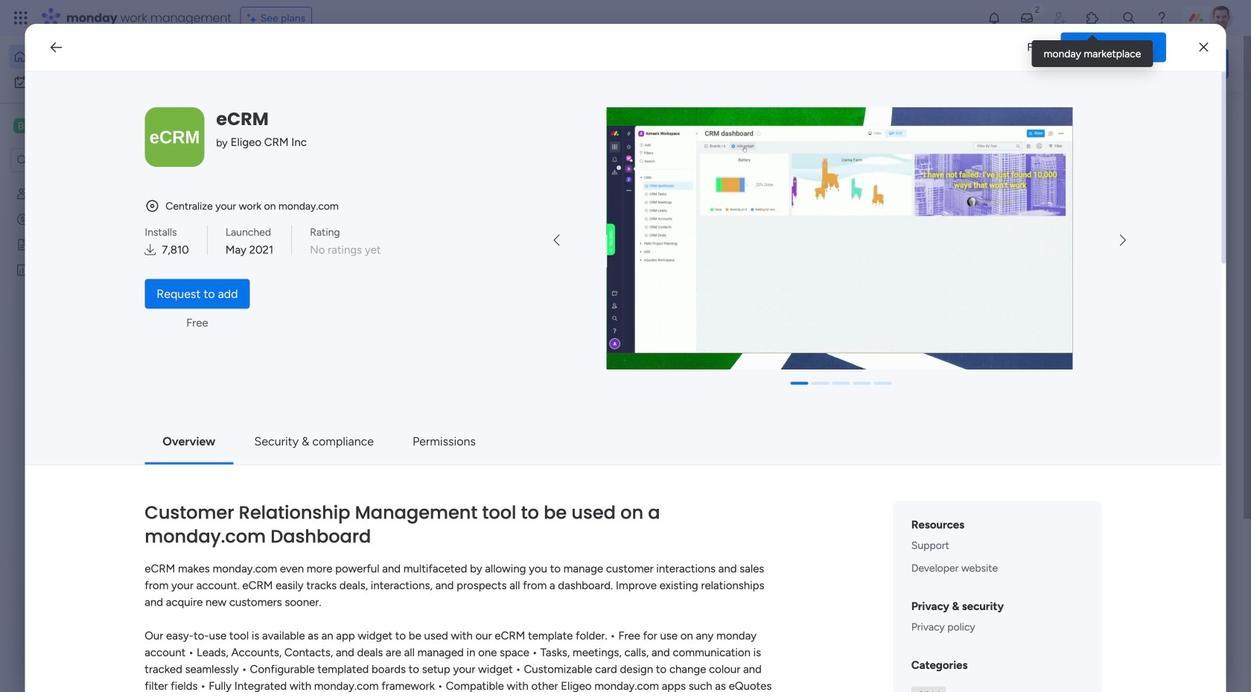 Task type: locate. For each thing, give the bounding box(es) containing it.
component image
[[249, 295, 262, 309], [736, 295, 749, 309]]

check circle image
[[1028, 140, 1038, 151], [1028, 159, 1038, 170]]

terry turtle image
[[265, 667, 295, 692]]

1 horizontal spatial component image
[[736, 295, 749, 309]]

terry turtle image right help icon
[[1210, 6, 1234, 30]]

0 vertical spatial public board image
[[16, 237, 30, 252]]

list box
[[0, 178, 190, 484]]

0 vertical spatial terry turtle image
[[1210, 6, 1234, 30]]

1 vertical spatial public board image
[[736, 272, 752, 288]]

help image
[[1155, 10, 1170, 25]]

2 check circle image from the top
[[1028, 159, 1038, 170]]

public board image right add to favorites icon
[[736, 272, 752, 288]]

1 horizontal spatial lottie animation image
[[584, 36, 1003, 92]]

terry turtle image
[[1210, 6, 1234, 30], [265, 612, 295, 642]]

option
[[9, 45, 181, 69], [9, 70, 181, 94], [0, 180, 190, 183]]

update feed image
[[1020, 10, 1035, 25]]

marketplace arrow right image
[[1120, 235, 1126, 246]]

circle o image
[[1028, 178, 1038, 189], [1028, 197, 1038, 208], [1028, 216, 1038, 227]]

lottie animation image
[[584, 36, 1003, 92], [0, 542, 190, 692]]

marketplace arrow left image
[[554, 235, 560, 246]]

public board image up public dashboard icon
[[16, 237, 30, 252]]

0 vertical spatial check circle image
[[1028, 140, 1038, 151]]

search everything image
[[1122, 10, 1137, 25]]

0 vertical spatial circle o image
[[1028, 178, 1038, 189]]

public board image
[[16, 237, 30, 252], [736, 272, 752, 288]]

dapulse x slim image
[[1200, 38, 1209, 56]]

1 vertical spatial circle o image
[[1028, 197, 1038, 208]]

app logo image
[[145, 107, 204, 167]]

0 horizontal spatial lottie animation element
[[0, 542, 190, 692]]

2 element
[[380, 561, 398, 579]]

2 vertical spatial circle o image
[[1028, 216, 1038, 227]]

terry turtle image up terry turtle image
[[265, 612, 295, 642]]

1 vertical spatial check circle image
[[1028, 159, 1038, 170]]

0 horizontal spatial component image
[[249, 295, 262, 309]]

0 vertical spatial lottie animation element
[[584, 36, 1003, 92]]

2 circle o image from the top
[[1028, 197, 1038, 208]]

dapulse x slim image
[[1207, 108, 1225, 126]]

1 vertical spatial terry turtle image
[[265, 612, 295, 642]]

lottie animation element
[[584, 36, 1003, 92], [0, 542, 190, 692]]

0 horizontal spatial lottie animation image
[[0, 542, 190, 692]]

1 horizontal spatial public board image
[[736, 272, 752, 288]]

1 horizontal spatial terry turtle image
[[1210, 6, 1234, 30]]

remove from favorites image
[[929, 272, 944, 287]]

v2 download image
[[145, 242, 156, 259]]

0 horizontal spatial terry turtle image
[[265, 612, 295, 642]]

v2 bolt switch image
[[1134, 55, 1143, 72]]

0 vertical spatial lottie animation image
[[584, 36, 1003, 92]]

select product image
[[13, 10, 28, 25]]



Task type: describe. For each thing, give the bounding box(es) containing it.
close update feed (inbox) image
[[230, 561, 248, 579]]

1 vertical spatial lottie animation element
[[0, 542, 190, 692]]

v2 user feedback image
[[1018, 55, 1029, 72]]

notifications image
[[987, 10, 1002, 25]]

2 vertical spatial option
[[0, 180, 190, 183]]

monday marketplace image
[[1085, 10, 1100, 25]]

quick search results list box
[[230, 139, 970, 519]]

add to favorites image
[[685, 272, 700, 287]]

close recently visited image
[[230, 121, 248, 139]]

1 vertical spatial option
[[9, 70, 181, 94]]

1 vertical spatial lottie animation image
[[0, 542, 190, 692]]

Search in workspace field
[[31, 151, 124, 169]]

1 check circle image from the top
[[1028, 140, 1038, 151]]

1 circle o image from the top
[[1028, 178, 1038, 189]]

1 component image from the left
[[249, 295, 262, 309]]

templates image image
[[1019, 300, 1216, 403]]

see plans image
[[247, 9, 261, 26]]

2 component image from the left
[[736, 295, 749, 309]]

public dashboard image
[[16, 263, 30, 277]]

2 image
[[1031, 1, 1044, 18]]

add to favorites image
[[442, 455, 457, 470]]

0 vertical spatial option
[[9, 45, 181, 69]]

public dashboard image
[[249, 454, 265, 471]]

3 circle o image from the top
[[1028, 216, 1038, 227]]

public board image
[[249, 272, 265, 288]]

1 horizontal spatial lottie animation element
[[584, 36, 1003, 92]]

0 horizontal spatial public board image
[[16, 237, 30, 252]]



Task type: vqa. For each thing, say whether or not it's contained in the screenshot.
Contact sales element
no



